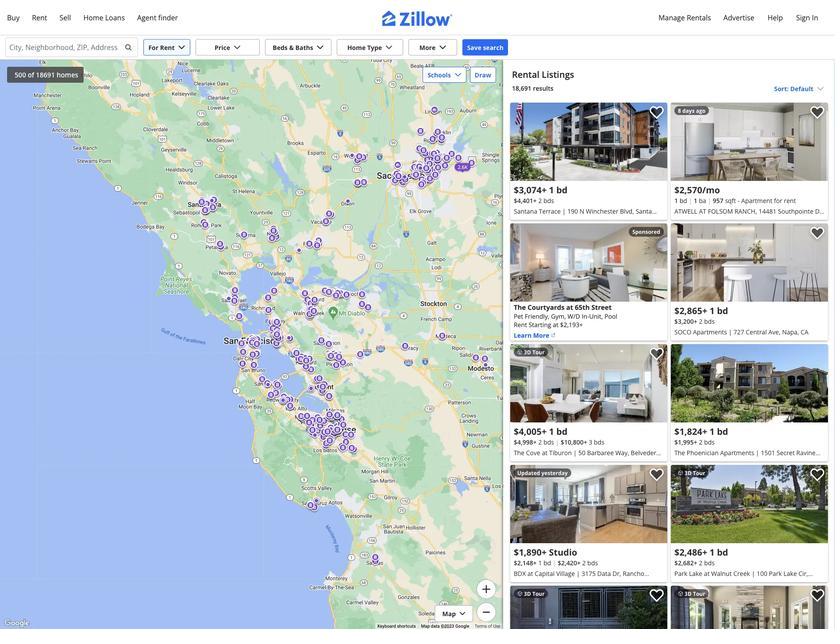 Task type: describe. For each thing, give the bounding box(es) containing it.
1501
[[761, 449, 775, 457]]

rent
[[32, 13, 47, 22]]

sign in
[[797, 13, 819, 22]]

| inside the cove at tiburon | 50 barbaree way, belvedere tiburon, ca
[[574, 449, 577, 457]]

save this home button for $3,074+ 1 bd
[[643, 103, 668, 128]]

tour for franklin 299 image
[[533, 590, 545, 598]]

1 chevron down image from the left
[[178, 44, 185, 51]]

14481
[[759, 207, 777, 215]]

$4,005+
[[514, 425, 547, 438]]

clara,
[[514, 218, 531, 226]]

tour for the cove at tiburon image
[[533, 349, 545, 356]]

map region
[[0, 13, 604, 630]]

2 park from the left
[[769, 570, 782, 578]]

95630
[[733, 218, 751, 226]]

tour for atwood apartments image
[[693, 590, 706, 598]]

$3,074+
[[514, 184, 547, 196]]

$3,074+ 1 bd $4,401+ 2 bds
[[514, 184, 568, 205]]

map for map
[[443, 610, 456, 618]]

soco apartments | 727 central ave, napa, ca link
[[675, 327, 825, 337]]

chevron down image for home type
[[386, 44, 393, 51]]

google image
[[2, 618, 31, 630]]

sell
[[60, 13, 71, 22]]

rentals
[[687, 13, 711, 22]]

for
[[774, 196, 783, 205]]

bds inside $2,486+ 1 bd $2,682+ 2 bds
[[704, 559, 715, 567]]

| inside santana terrace | 190 n winchester blvd, santa clara, ca
[[563, 207, 566, 215]]

1 ba
[[694, 196, 707, 205]]

1 for $4,005+ 1 bd
[[549, 425, 554, 438]]

n
[[580, 207, 585, 215]]

save this home button for $2,570/mo
[[804, 103, 828, 128]]

agent
[[137, 13, 156, 22]]

-
[[738, 196, 740, 205]]

rent link
[[26, 7, 53, 28]]

3d tour for the cove at tiburon image
[[523, 349, 545, 356]]

village
[[557, 570, 575, 578]]

at inside the bdx at capital village | 3175 data dr, rancho cordova, ca
[[528, 570, 533, 578]]

bd for $2,865+ 1 bd $3,200+ 2 bds
[[717, 305, 729, 317]]

save this home button for $2,865+ 1 bd
[[804, 224, 828, 248]]

2 for $2,865+
[[699, 317, 703, 326]]

franklin 299 image
[[511, 586, 668, 630]]

shortcuts
[[397, 624, 416, 629]]

2 for $1,824+
[[699, 438, 703, 447]]

baths
[[296, 43, 313, 52]]

©2023
[[441, 624, 454, 629]]

three dimensional image for park lake at walnut creek image
[[678, 471, 684, 476]]

data
[[598, 570, 611, 578]]

the cove at tiburon image
[[511, 344, 668, 423]]

updated yesterday
[[518, 470, 568, 477]]

bds inside $2,865+ 1 bd $3,200+ 2 bds
[[704, 317, 715, 326]]

buy
[[7, 13, 20, 22]]

1 for $2,148+ 1 bd
[[539, 559, 542, 567]]

$2,486+ 1 bd $2,682+ 2 bds
[[675, 546, 729, 567]]

$10,800+ 3 bds
[[561, 438, 605, 447]]

ravine
[[797, 449, 816, 457]]

save this home image for $1,890+ studio
[[650, 469, 664, 482]]

0 horizontal spatial walnut
[[675, 580, 695, 589]]

minus image
[[482, 608, 491, 617]]

bd up atwell
[[680, 196, 688, 205]]

chevron right image
[[120, 89, 130, 99]]

rancho
[[623, 570, 645, 578]]

rent
[[784, 196, 796, 205]]

ca inside the bdx at capital village | 3175 data dr, rancho cordova, ca
[[541, 580, 549, 589]]

loading image
[[570, 279, 579, 288]]

santana terrace | 190 n winchester blvd, santa clara, ca link
[[514, 206, 664, 226]]

3d tour for park lake at walnut creek image
[[684, 470, 706, 477]]

creek,
[[697, 580, 715, 589]]

beds & baths
[[273, 43, 313, 52]]

buy link
[[1, 7, 26, 28]]

bd for $3,074+ 1 bd $4,401+ 2 bds
[[557, 184, 568, 196]]

at for $4,005+ 1 bd
[[542, 449, 548, 457]]

0 vertical spatial walnut
[[712, 570, 732, 578]]

park lake at walnut creek image
[[671, 465, 828, 544]]

loading...
[[577, 278, 607, 286]]

folsom
[[708, 207, 733, 215]]

1 up atwell
[[675, 196, 678, 205]]

google
[[456, 624, 470, 629]]

bd for $2,148+ 1 bd
[[544, 559, 551, 567]]

cove
[[526, 449, 541, 457]]

tour for park lake at walnut creek image
[[693, 470, 706, 477]]

18691
[[36, 70, 55, 79]]

advertise link
[[718, 7, 761, 28]]

tiburon
[[549, 449, 572, 457]]

ca inside the cove at tiburon | 50 barbaree way, belvedere tiburon, ca
[[540, 459, 548, 468]]

way,
[[616, 449, 630, 457]]

save this home button for $2,486+ 1 bd
[[804, 465, 828, 490]]

$1,890+ studio
[[514, 546, 578, 559]]

data
[[431, 624, 440, 629]]

3175
[[582, 570, 596, 578]]

southpointe
[[778, 207, 814, 215]]

winchester
[[586, 207, 619, 215]]

studio
[[549, 546, 578, 559]]

2 up 3175
[[583, 559, 586, 567]]

| inside the bdx at capital village | 3175 data dr, rancho cordova, ca
[[577, 570, 580, 578]]

napa,
[[783, 328, 800, 336]]

soco apartments | 727 central ave, napa, ca
[[675, 328, 809, 336]]

terrace
[[539, 207, 561, 215]]

the for $1,824+ 1 bd
[[675, 449, 685, 457]]

atwell at folsom ranch, 14481 southpointe dr #13301, folsom, ca 95630
[[675, 207, 823, 226]]

beds & baths button
[[265, 39, 332, 56]]

of for 500
[[28, 70, 34, 79]]

ca inside santana terrace | 190 n winchester blvd, santa clara, ca
[[532, 218, 540, 226]]

3
[[589, 438, 593, 447]]

map data ©2023 google
[[421, 624, 470, 629]]

terms of use link
[[475, 624, 501, 629]]

manage
[[659, 13, 685, 22]]

capital
[[535, 570, 555, 578]]

home type button
[[337, 39, 403, 56]]

three dimensional image for franklin 299 image
[[518, 592, 523, 597]]

help
[[768, 13, 783, 22]]

the cove at tiburon | 50 barbaree way, belvedere tiburon, ca link
[[514, 448, 664, 468]]

main navigation
[[0, 0, 836, 146]]

soco
[[675, 328, 692, 336]]

2 down $4,005+ 1 bd
[[539, 438, 542, 447]]

agent finder link
[[131, 7, 184, 28]]

more
[[420, 43, 436, 52]]

map for map data ©2023 google
[[421, 624, 430, 629]]

chevron down image for sort: default
[[817, 85, 824, 92]]

$1,995+
[[675, 438, 698, 447]]

atwell at folsom ranch, 14481 southpointe dr #13301, folsom, ca 95630 image
[[671, 103, 828, 181]]

filters element
[[0, 35, 836, 60]]

500 of 18691 homes
[[15, 70, 78, 79]]

ca inside soco apartments | 727 central ave, napa, ca link
[[801, 328, 809, 336]]

in
[[812, 13, 819, 22]]

1 park from the left
[[675, 570, 688, 578]]

100
[[757, 570, 768, 578]]

bd for $4,005+ 1 bd
[[557, 425, 568, 438]]

bds down $4,005+ 1 bd
[[544, 438, 554, 447]]

3d for the cove at tiburon image
[[524, 349, 531, 356]]

terms of use
[[475, 624, 501, 629]]

bdx at capital village | 3175 data dr, rancho cordova, ca link
[[514, 569, 664, 589]]

plus image
[[482, 585, 491, 594]]

loans
[[105, 13, 125, 22]]

three dimensional image for atwood apartments image
[[678, 592, 684, 597]]

central
[[746, 328, 767, 336]]

finder
[[158, 13, 178, 22]]

home for home loans
[[83, 13, 103, 22]]

ca inside atwell at folsom ranch, 14481 southpointe dr #13301, folsom, ca 95630
[[724, 218, 732, 226]]

sign in link
[[790, 7, 825, 28]]



Task type: vqa. For each thing, say whether or not it's contained in the screenshot.
"search"
yes



Task type: locate. For each thing, give the bounding box(es) containing it.
the phoenician apartments | 1501 secret ravine pkwy, roseville, ca
[[675, 449, 816, 468]]

3d tour for atwood apartments image
[[684, 590, 706, 598]]

park right 100
[[769, 570, 782, 578]]

2 lake from the left
[[784, 570, 797, 578]]

at inside the cove at tiburon | 50 barbaree way, belvedere tiburon, ca
[[542, 449, 548, 457]]

$1,824+ 1 bd $1,995+ 2 bds
[[675, 425, 729, 447]]

2 chevron down image from the left
[[234, 44, 241, 51]]

1 right $2,486+
[[710, 546, 715, 559]]

18,691
[[512, 84, 532, 93]]

1 the from the left
[[514, 449, 525, 457]]

bds down $2,865+
[[704, 317, 715, 326]]

bd for $2,486+ 1 bd $2,682+ 2 bds
[[717, 546, 729, 559]]

bds inside $1,824+ 1 bd $1,995+ 2 bds
[[704, 438, 715, 447]]

Search text field
[[9, 40, 119, 54]]

1 inside "$3,074+ 1 bd $4,401+ 2 bds"
[[549, 184, 554, 196]]

bd right $2,486+
[[717, 546, 729, 559]]

sell link
[[53, 7, 77, 28]]

search image
[[125, 44, 132, 51]]

0 horizontal spatial lake
[[689, 570, 703, 578]]

home left type
[[348, 43, 366, 52]]

sort: default button
[[772, 84, 827, 94]]

santana terrace image
[[511, 103, 668, 181]]

chevron down image inside map dropdown button
[[460, 611, 466, 617]]

home inside home loans link
[[83, 13, 103, 22]]

apartments left 1501
[[721, 449, 755, 457]]

cir,
[[799, 570, 809, 578]]

$2,486+
[[675, 546, 708, 559]]

2
[[539, 196, 542, 205], [699, 317, 703, 326], [539, 438, 542, 447], [699, 438, 703, 447], [583, 559, 586, 567], [699, 559, 703, 567]]

0 vertical spatial map
[[443, 610, 456, 618]]

the cove at tiburon | 50 barbaree way, belvedere tiburon, ca
[[514, 449, 660, 468]]

bd up 190
[[557, 184, 568, 196]]

price button
[[196, 39, 260, 56]]

the inside the phoenician apartments | 1501 secret ravine pkwy, roseville, ca
[[675, 449, 685, 457]]

| left 727
[[729, 328, 732, 336]]

the for $4,005+ 1 bd
[[514, 449, 525, 457]]

chevron down image for schools
[[455, 71, 462, 78]]

apartments inside soco apartments | 727 central ave, napa, ca link
[[693, 328, 727, 336]]

ca right the napa,
[[801, 328, 809, 336]]

1 inside $2,865+ 1 bd $3,200+ 2 bds
[[710, 305, 715, 317]]

help link
[[762, 7, 790, 28]]

2 inside "$3,074+ 1 bd $4,401+ 2 bds"
[[539, 196, 542, 205]]

1 horizontal spatial lake
[[784, 570, 797, 578]]

park lake at walnut creek | 100 park lake cir, walnut creek, ca link
[[675, 569, 825, 589]]

0 horizontal spatial of
[[28, 70, 34, 79]]

park down the "$2,682+"
[[675, 570, 688, 578]]

keyboard shortcuts
[[378, 624, 416, 629]]

chevron down image right the more
[[439, 44, 446, 51]]

0 horizontal spatial chevron down image
[[178, 44, 185, 51]]

&
[[289, 43, 294, 52]]

updated
[[518, 470, 540, 477]]

1 inside $1,824+ 1 bd $1,995+ 2 bds
[[710, 425, 715, 438]]

2 down $2,865+
[[699, 317, 703, 326]]

| left 100
[[752, 570, 755, 578]]

$2,682+
[[675, 559, 698, 567]]

0 vertical spatial home
[[83, 13, 103, 22]]

home image
[[11, 46, 30, 66]]

tour
[[533, 349, 545, 356], [693, 470, 706, 477], [533, 590, 545, 598], [693, 590, 706, 598]]

apartment
[[742, 196, 773, 205]]

secret
[[777, 449, 795, 457]]

manage rentals link
[[653, 7, 718, 28]]

1 for $2,486+ 1 bd $2,682+ 2 bds
[[710, 546, 715, 559]]

home loans link
[[77, 7, 131, 28]]

$1,890+
[[514, 546, 547, 559]]

1 horizontal spatial home
[[348, 43, 366, 52]]

three dimensional image
[[518, 350, 523, 355], [678, 592, 684, 597]]

main content
[[503, 60, 836, 630]]

1 vertical spatial walnut
[[675, 580, 695, 589]]

walnut left creek,
[[675, 580, 695, 589]]

1 up "$4,998+ 2 bds"
[[549, 425, 554, 438]]

creek
[[734, 570, 750, 578]]

1 for $2,865+ 1 bd $3,200+ 2 bds
[[710, 305, 715, 317]]

cordova,
[[514, 580, 540, 589]]

1 left ba
[[694, 196, 698, 205]]

ago
[[696, 107, 706, 114]]

1
[[549, 184, 554, 196], [675, 196, 678, 205], [694, 196, 698, 205], [710, 305, 715, 317], [549, 425, 554, 438], [710, 425, 715, 438], [710, 546, 715, 559], [539, 559, 542, 567]]

1 horizontal spatial map
[[443, 610, 456, 618]]

three dimensional image
[[678, 471, 684, 476], [518, 592, 523, 597]]

draw button
[[470, 67, 496, 83]]

lake
[[689, 570, 703, 578], [784, 570, 797, 578]]

bds up 3175
[[588, 559, 598, 567]]

3d for park lake at walnut creek image
[[685, 470, 692, 477]]

walnut
[[712, 570, 732, 578], [675, 580, 695, 589]]

2 inside $2,486+ 1 bd $2,682+ 2 bds
[[699, 559, 703, 567]]

home type
[[348, 43, 382, 52]]

ca inside park lake at walnut creek | 100 park lake cir, walnut creek, ca
[[717, 580, 725, 589]]

sign
[[797, 13, 811, 22]]

phoenician
[[687, 449, 719, 457]]

bd inside $2,865+ 1 bd $3,200+ 2 bds
[[717, 305, 729, 317]]

bds up terrace
[[544, 196, 554, 205]]

500
[[15, 70, 26, 79]]

homes
[[57, 70, 78, 79]]

1 right $2,865+
[[710, 305, 715, 317]]

1 horizontal spatial the
[[675, 449, 685, 457]]

save
[[467, 43, 482, 52]]

zillow logo image
[[382, 11, 453, 26]]

| left 3175
[[577, 570, 580, 578]]

chevron down image right default
[[817, 85, 824, 92]]

1 horizontal spatial walnut
[[712, 570, 732, 578]]

atwell
[[675, 207, 698, 215]]

soco apartments image
[[671, 224, 828, 302]]

ca down 'capital' at bottom right
[[541, 580, 549, 589]]

the phoenician apartments image
[[671, 344, 828, 423]]

| left 1501
[[756, 449, 760, 457]]

three dimensional image down cordova,
[[518, 592, 523, 597]]

3d tour
[[523, 349, 545, 356], [684, 470, 706, 477], [523, 590, 545, 598], [684, 590, 706, 598]]

2 inside $1,824+ 1 bd $1,995+ 2 bds
[[699, 438, 703, 447]]

2 horizontal spatial at
[[704, 570, 710, 578]]

of for terms
[[488, 624, 492, 629]]

957
[[713, 196, 724, 205]]

at right cove
[[542, 449, 548, 457]]

save this home image
[[650, 106, 664, 119], [811, 227, 825, 240], [650, 590, 664, 603], [811, 590, 825, 603]]

1 vertical spatial three dimensional image
[[518, 592, 523, 597]]

lake down the "$2,682+"
[[689, 570, 703, 578]]

2 down $2,486+
[[699, 559, 703, 567]]

0 vertical spatial apartments
[[693, 328, 727, 336]]

map
[[443, 610, 456, 618], [421, 624, 430, 629]]

agent finder
[[137, 13, 178, 22]]

0 horizontal spatial map
[[421, 624, 430, 629]]

main content containing rental listings
[[503, 60, 836, 630]]

walnut up creek,
[[712, 570, 732, 578]]

1 for $3,074+ 1 bd $4,401+ 2 bds
[[549, 184, 554, 196]]

at
[[542, 449, 548, 457], [528, 570, 533, 578], [704, 570, 710, 578]]

$2,420+
[[558, 559, 581, 567]]

$1,824+
[[675, 425, 708, 438]]

1 vertical spatial home
[[348, 43, 366, 52]]

ca right clara,
[[532, 218, 540, 226]]

the phoenician apartments | 1501 secret ravine pkwy, roseville, ca link
[[675, 448, 825, 468]]

chevron down image inside more dropdown button
[[439, 44, 446, 51]]

0 horizontal spatial at
[[528, 570, 533, 578]]

three dimensional image down pkwy,
[[678, 471, 684, 476]]

chevron down image inside the home type popup button
[[386, 44, 393, 51]]

ba
[[699, 196, 707, 205]]

| inside the phoenician apartments | 1501 secret ravine pkwy, roseville, ca
[[756, 449, 760, 457]]

#13301,
[[675, 218, 698, 226]]

bds up phoenician
[[704, 438, 715, 447]]

0 horizontal spatial the
[[514, 449, 525, 457]]

bd inside "$3,074+ 1 bd $4,401+ 2 bds"
[[557, 184, 568, 196]]

chevron down image
[[317, 44, 324, 51], [386, 44, 393, 51], [439, 44, 446, 51], [455, 71, 462, 78], [817, 85, 824, 92], [460, 611, 466, 617]]

1 horizontal spatial at
[[542, 449, 548, 457]]

1 for $1,824+ 1 bd $1,995+ 2 bds
[[710, 425, 715, 438]]

2 inside $2,865+ 1 bd $3,200+ 2 bds
[[699, 317, 703, 326]]

apartments inside the phoenician apartments | 1501 secret ravine pkwy, roseville, ca
[[721, 449, 755, 457]]

bds inside "$3,074+ 1 bd $4,401+ 2 bds"
[[544, 196, 554, 205]]

bd up phoenician
[[717, 425, 729, 438]]

type
[[367, 43, 382, 52]]

bd inside $2,486+ 1 bd $2,682+ 2 bds
[[717, 546, 729, 559]]

| left 50 on the bottom of the page
[[574, 449, 577, 457]]

save this home button for $1,890+ studio
[[643, 465, 668, 490]]

1 vertical spatial apartments
[[721, 449, 755, 457]]

0 horizontal spatial three dimensional image
[[518, 592, 523, 597]]

of left use
[[488, 624, 492, 629]]

days
[[683, 107, 695, 114]]

chevron down image inside the beds & baths 'dropdown button'
[[317, 44, 324, 51]]

3d for atwood apartments image
[[685, 590, 692, 598]]

home loans
[[83, 13, 125, 22]]

0 horizontal spatial three dimensional image
[[518, 350, 523, 355]]

chevron down image right the price
[[234, 44, 241, 51]]

2 for $2,486+
[[699, 559, 703, 567]]

ca right roseville,
[[721, 459, 729, 468]]

2 for $3,074+
[[539, 196, 542, 205]]

1 vertical spatial of
[[488, 624, 492, 629]]

chevron down image inside sort: default dropdown button
[[817, 85, 824, 92]]

bd
[[557, 184, 568, 196], [680, 196, 688, 205], [717, 305, 729, 317], [557, 425, 568, 438], [717, 425, 729, 438], [717, 546, 729, 559], [544, 559, 551, 567]]

bds right 3
[[594, 438, 605, 447]]

0 horizontal spatial park
[[675, 570, 688, 578]]

1 horizontal spatial park
[[769, 570, 782, 578]]

home left loans
[[83, 13, 103, 22]]

the down "$4,998+"
[[514, 449, 525, 457]]

pkwy,
[[675, 459, 691, 468]]

1 up 'capital' at bottom right
[[539, 559, 542, 567]]

bd inside $1,824+ 1 bd $1,995+ 2 bds
[[717, 425, 729, 438]]

bd for $1,824+ 1 bd $1,995+ 2 bds
[[717, 425, 729, 438]]

0 horizontal spatial home
[[83, 13, 103, 22]]

| inside park lake at walnut creek | 100 park lake cir, walnut creek, ca
[[752, 570, 755, 578]]

map up ©2023
[[443, 610, 456, 618]]

ranch,
[[735, 207, 757, 215]]

home for home type
[[348, 43, 366, 52]]

save this home image
[[811, 106, 825, 119], [650, 348, 664, 361], [650, 469, 664, 482], [811, 469, 825, 482]]

of right 500
[[28, 70, 34, 79]]

save this home image for $2,570/mo
[[811, 106, 825, 119]]

at right bdx
[[528, 570, 533, 578]]

santana
[[514, 207, 538, 215]]

ca right creek,
[[717, 580, 725, 589]]

1 horizontal spatial three dimensional image
[[678, 471, 684, 476]]

chevron down image for beds & baths
[[317, 44, 324, 51]]

1 vertical spatial map
[[421, 624, 430, 629]]

map left data
[[421, 624, 430, 629]]

lake left cir,
[[784, 570, 797, 578]]

chevron down image right baths
[[317, 44, 324, 51]]

map inside dropdown button
[[443, 610, 456, 618]]

ca inside the phoenician apartments | 1501 secret ravine pkwy, roseville, ca
[[721, 459, 729, 468]]

ca up updated yesterday
[[540, 459, 548, 468]]

2 the from the left
[[675, 449, 685, 457]]

chevron down image up google
[[460, 611, 466, 617]]

3d tour for franklin 299 image
[[523, 590, 545, 598]]

bd down $1,890+ studio in the bottom right of the page
[[544, 559, 551, 567]]

bd up soco apartments | 727 central ave, napa, ca
[[717, 305, 729, 317]]

advertisement region
[[511, 224, 668, 341]]

1 lake from the left
[[689, 570, 703, 578]]

| left 190
[[563, 207, 566, 215]]

1 horizontal spatial of
[[488, 624, 492, 629]]

at inside park lake at walnut creek | 100 park lake cir, walnut creek, ca
[[704, 570, 710, 578]]

$4,998+
[[514, 438, 537, 447]]

save this home button
[[643, 103, 668, 128], [804, 103, 828, 128], [804, 224, 828, 248], [643, 344, 668, 369], [643, 465, 668, 490], [804, 465, 828, 490], [643, 586, 668, 611], [804, 586, 828, 611]]

1 horizontal spatial three dimensional image
[[678, 592, 684, 597]]

save this home button for $4,005+ 1 bd
[[643, 344, 668, 369]]

0 vertical spatial three dimensional image
[[518, 350, 523, 355]]

chevron down image inside the price popup button
[[234, 44, 241, 51]]

at for $2,486+ 1 bd
[[704, 570, 710, 578]]

$4,005+ 1 bd
[[514, 425, 568, 438]]

ca down folsom
[[724, 218, 732, 226]]

bdx at capital village image
[[511, 465, 668, 544]]

727
[[734, 328, 745, 336]]

1 right $3,074+
[[549, 184, 554, 196]]

park
[[675, 570, 688, 578], [769, 570, 782, 578]]

blvd,
[[620, 207, 634, 215]]

bds
[[544, 196, 554, 205], [704, 317, 715, 326], [544, 438, 554, 447], [594, 438, 605, 447], [704, 438, 715, 447], [588, 559, 598, 567], [704, 559, 715, 567]]

3d for franklin 299 image
[[524, 590, 531, 598]]

the inside the cove at tiburon | 50 barbaree way, belvedere tiburon, ca
[[514, 449, 525, 457]]

bds down $2,486+
[[704, 559, 715, 567]]

bd up $10,800+
[[557, 425, 568, 438]]

chevron down image for more
[[439, 44, 446, 51]]

roseville,
[[693, 459, 720, 468]]

1 vertical spatial three dimensional image
[[678, 592, 684, 597]]

1 right $1,824+
[[710, 425, 715, 438]]

at up creek,
[[704, 570, 710, 578]]

atwood apartments image
[[671, 586, 828, 630]]

chevron down image
[[178, 44, 185, 51], [234, 44, 241, 51]]

957 sqft
[[713, 196, 736, 205]]

1 inside $2,486+ 1 bd $2,682+ 2 bds
[[710, 546, 715, 559]]

apartments down $2,865+ 1 bd $3,200+ 2 bds
[[693, 328, 727, 336]]

save this home image for $4,005+ 1 bd
[[650, 348, 664, 361]]

home inside the home type popup button
[[348, 43, 366, 52]]

3d
[[524, 349, 531, 356], [685, 470, 692, 477], [524, 590, 531, 598], [685, 590, 692, 598]]

schools
[[428, 71, 451, 79]]

2 up terrace
[[539, 196, 542, 205]]

chevron down image down agent finder link
[[178, 44, 185, 51]]

chevron down image inside schools dropdown button
[[455, 71, 462, 78]]

three dimensional image for the cove at tiburon image
[[518, 350, 523, 355]]

rental
[[512, 68, 540, 80]]

default
[[791, 85, 814, 93]]

$2,420+ 2 bds
[[558, 559, 598, 567]]

dr
[[816, 207, 823, 215]]

2 up phoenician
[[699, 438, 703, 447]]

dr,
[[613, 570, 621, 578]]

yesterday
[[542, 470, 568, 477]]

keyboard shortcuts button
[[378, 624, 416, 630]]

0 vertical spatial three dimensional image
[[678, 471, 684, 476]]

1 horizontal spatial chevron down image
[[234, 44, 241, 51]]

0 vertical spatial of
[[28, 70, 34, 79]]

schools button
[[423, 67, 467, 83]]

the up pkwy,
[[675, 449, 685, 457]]

chevron down image right type
[[386, 44, 393, 51]]

at
[[699, 207, 707, 215]]

8
[[678, 107, 681, 114]]

chevron down image right schools
[[455, 71, 462, 78]]



